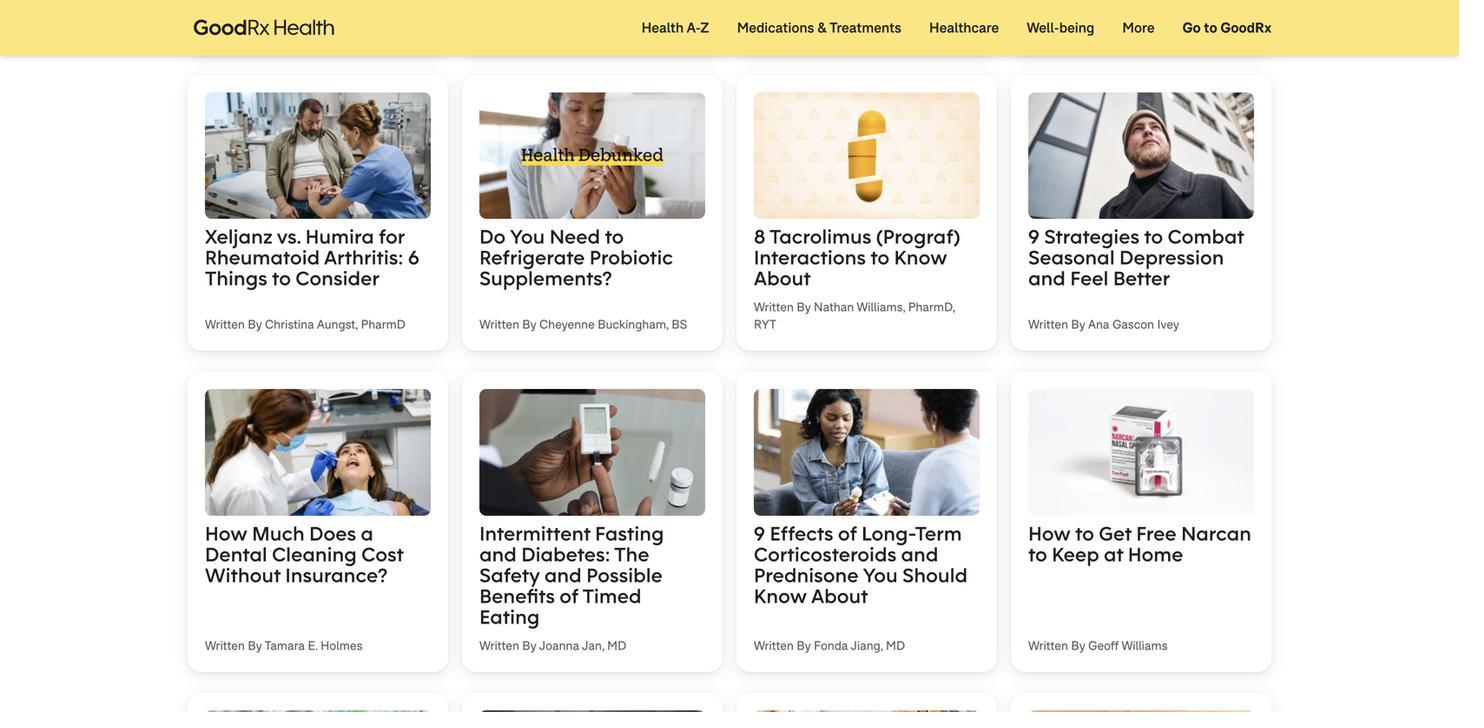 Task type: describe. For each thing, give the bounding box(es) containing it.
you inside do you need to refrigerate probiotic supplements?
[[510, 224, 545, 249]]

9 for 9 effects of long-term corticosteroids and prednisone you should know about
[[754, 521, 766, 546]]

intermittent
[[480, 521, 591, 546]]

by for written by geoff williams
[[1072, 638, 1086, 654]]

by inside 8 tacrolimus (prograf) interactions to know about written by nathan williams, pharmd, ryt
[[797, 300, 811, 316]]

probiotic
[[590, 245, 673, 270]]

written by samantha c. shapiro, md
[[1029, 20, 1228, 36]]

well-being button
[[1014, 0, 1109, 56]]

corticosteroids
[[754, 542, 897, 567]]

by for written by samantha c. shapiro, md
[[1072, 20, 1086, 36]]

by for written by cheyenne buckingham, bs
[[522, 317, 537, 333]]

health: corticosteroids: woman reading rx bottle at appointment 1397757303 image
[[754, 390, 980, 516]]

should
[[903, 563, 968, 588]]

to inside xeljanz vs. humira for rheumatoid arthritis: 6 things to consider
[[272, 266, 291, 291]]

seasonal
[[1029, 245, 1115, 270]]

about inside 8 tacrolimus (prograf) interactions to know about written by nathan williams, pharmd, ryt
[[754, 266, 811, 291]]

know inside 8 tacrolimus (prograf) interactions to know about written by nathan williams, pharmd, ryt
[[895, 245, 948, 270]]

interactions
[[754, 245, 866, 270]]

being
[[1060, 19, 1095, 37]]

by for written by ana gascon ivey
[[1072, 317, 1086, 333]]

written by tamara e. holmes
[[205, 638, 363, 654]]

benefits
[[480, 583, 555, 609]]

6
[[408, 245, 420, 270]]

written inside 8 tacrolimus (prograf) interactions to know about written by nathan williams, pharmd, ryt
[[754, 300, 794, 316]]

medications & treatments
[[737, 19, 902, 37]]

written by sophie vergnaud, md link
[[737, 0, 998, 54]]

access_time
[[205, 18, 222, 35]]

a-
[[687, 19, 701, 37]]

bs
[[672, 317, 688, 333]]

timed
[[583, 583, 642, 609]]

treatments
[[830, 19, 902, 37]]

how to get free narcan to keep at home
[[1029, 521, 1252, 567]]

healthcare
[[930, 19, 1000, 37]]

8
[[754, 224, 766, 249]]

jan,
[[582, 638, 605, 654]]

goodrx health image
[[184, 10, 344, 46]]

home
[[1129, 542, 1184, 567]]

ivey
[[1158, 317, 1180, 333]]

(prograf)
[[877, 224, 961, 249]]

for
[[379, 224, 405, 249]]

ana
[[1089, 317, 1110, 333]]

much
[[252, 521, 305, 546]]

more button
[[1109, 0, 1169, 56]]

written for written by fonda jiang, md
[[754, 638, 794, 654]]

to inside 8 tacrolimus (prograf) interactions to know about written by nathan williams, pharmd, ryt
[[871, 245, 890, 270]]

samantha
[[1089, 20, 1145, 36]]

prograf: side effects tacrolimus image
[[754, 93, 980, 219]]

go to goodrx
[[1183, 19, 1272, 37]]

narcan
[[1182, 521, 1252, 546]]

jiang,
[[851, 638, 883, 654]]

you inside 9 effects of long-term corticosteroids and prednisone you should know about
[[863, 563, 898, 588]]

effects
[[770, 521, 834, 546]]

written for written by sophie vergnaud, md
[[754, 20, 794, 36]]

diabetes:
[[522, 542, 611, 567]]

prednisone
[[754, 563, 859, 588]]

written by ana gascon ivey
[[1029, 317, 1180, 333]]

health: psoriatic arthritis: healthy foods wooden table-1197965447 image
[[1029, 711, 1255, 713]]

health: naloxone: next-distro-narcan nasal spray product shot unsplash image
[[1029, 390, 1255, 516]]

refrigerate
[[480, 245, 585, 270]]

cost
[[362, 542, 404, 567]]

does
[[309, 521, 356, 546]]

do you need to refrigerate probiotic supplements?
[[480, 224, 673, 291]]

written by geoff williams
[[1029, 638, 1168, 654]]

c.
[[1148, 20, 1158, 36]]

health a-z
[[642, 19, 710, 37]]

ryt
[[754, 317, 777, 333]]

written by cheyenne buckingham, bs
[[480, 317, 688, 333]]

how for how much does a dental cleaning cost without insurance?
[[205, 521, 248, 546]]

to left keep
[[1029, 542, 1048, 567]]

things
[[205, 266, 268, 291]]

written for written by samantha c. shapiro, md
[[1029, 20, 1069, 36]]

9 strategies to combat seasonal depression and feel better
[[1029, 224, 1245, 291]]

and for possible
[[545, 563, 582, 588]]

written by christina aungst, pharmd
[[205, 317, 406, 333]]

pharmd,
[[909, 300, 956, 316]]

holmes
[[321, 638, 363, 654]]

buckingham,
[[598, 317, 669, 333]]

cleaning
[[272, 542, 357, 567]]

written by sophie vergnaud, md
[[754, 20, 931, 36]]

goodrx
[[1221, 19, 1272, 37]]

strategies
[[1045, 224, 1140, 249]]

geoff
[[1089, 638, 1120, 654]]

glucometer test on finger-518430316 image
[[480, 390, 706, 516]]

gascon
[[1113, 317, 1155, 333]]

eating
[[480, 604, 540, 629]]

nathan
[[814, 300, 855, 316]]

to inside '9 strategies to combat seasonal depression and feel better'
[[1145, 224, 1164, 249]]

by for written by fonda jiang, md
[[797, 638, 811, 654]]

term
[[916, 521, 963, 546]]

written for written by geoff williams
[[1029, 638, 1069, 654]]

health a-z button
[[628, 0, 724, 56]]

written for written by cheyenne buckingham, bs
[[480, 317, 520, 333]]

better
[[1114, 266, 1171, 291]]

and for prednisone
[[902, 542, 939, 567]]

long-
[[862, 521, 916, 546]]



Task type: locate. For each thing, give the bounding box(es) containing it.
to inside do you need to refrigerate probiotic supplements?
[[605, 224, 624, 249]]

9 inside '9 strategies to combat seasonal depression and feel better'
[[1029, 224, 1040, 249]]

and
[[1029, 266, 1066, 291], [480, 542, 517, 567], [902, 542, 939, 567], [545, 563, 582, 588]]

written for written by christina aungst, pharmd
[[205, 317, 245, 333]]

of inside 9 effects of long-term corticosteroids and prednisone you should know about
[[839, 521, 857, 546]]

by for written by tamara e. holmes
[[248, 638, 262, 654]]

0 horizontal spatial you
[[510, 224, 545, 249]]

health: vitamin b-12: flat lay foods rich in b12-1130686240 image
[[754, 711, 980, 713]]

diet nutrition: probiotics: health debunked supplements image
[[480, 93, 706, 219]]

vergnaud,
[[855, 20, 909, 36]]

0 horizontal spatial of
[[560, 583, 579, 609]]

by left cheyenne on the top left of the page
[[522, 317, 537, 333]]

you
[[510, 224, 545, 249], [863, 563, 898, 588]]

fonda
[[814, 638, 849, 654]]

without
[[205, 563, 281, 588]]

to up the williams,
[[871, 245, 890, 270]]

0 horizontal spatial 9
[[754, 521, 766, 546]]

medications & treatments button
[[724, 0, 916, 56]]

to right the go
[[1205, 19, 1218, 37]]

md right the go
[[1208, 20, 1228, 36]]

rheumatoid arthritis: man receiving injection 1759291980 image
[[205, 93, 431, 219]]

dialog
[[0, 0, 1460, 713]]

to right need on the top of the page
[[605, 224, 624, 249]]

9 left strategies
[[1029, 224, 1040, 249]]

need
[[550, 224, 601, 249]]

1:57
[[226, 17, 250, 36]]

1 horizontal spatial you
[[863, 563, 898, 588]]

1 horizontal spatial about
[[812, 583, 869, 609]]

0 vertical spatial about
[[754, 266, 811, 291]]

1 vertical spatial 9
[[754, 521, 766, 546]]

vs.
[[277, 224, 301, 249]]

written left samantha
[[1029, 20, 1069, 36]]

written for written by tamara e. holmes
[[205, 638, 245, 654]]

written down supplements?
[[480, 317, 520, 333]]

at
[[1105, 542, 1124, 567]]

insurance?
[[285, 563, 388, 588]]

written by samantha c. shapiro, md link
[[1012, 0, 1272, 54]]

pharmd
[[361, 317, 406, 333]]

written left fonda
[[754, 638, 794, 654]]

to up better
[[1145, 224, 1164, 249]]

keep
[[1052, 542, 1100, 567]]

cheyenne
[[540, 317, 595, 333]]

by for written by christina aungst, pharmd
[[248, 317, 262, 333]]

md right vergnaud, on the top of page
[[912, 20, 931, 36]]

9 for 9 strategies to combat seasonal depression and feel better
[[1029, 224, 1040, 249]]

williams
[[1122, 638, 1168, 654]]

movement-exericse: man stretching gym 1344890104 image
[[480, 711, 706, 713]]

written up ryt
[[754, 300, 794, 316]]

rheumatoid
[[205, 245, 320, 270]]

tamara
[[265, 638, 305, 654]]

of
[[839, 521, 857, 546], [560, 583, 579, 609]]

xeljanz vs. humira for rheumatoid arthritis: 6 things to consider
[[205, 224, 420, 291]]

&
[[818, 19, 827, 37]]

0 vertical spatial of
[[839, 521, 857, 546]]

how
[[205, 521, 248, 546], [1029, 521, 1071, 546]]

by left joanna
[[522, 638, 537, 654]]

0 vertical spatial know
[[895, 245, 948, 270]]

how up without
[[205, 521, 248, 546]]

by left nathan
[[797, 300, 811, 316]]

written left ana
[[1029, 317, 1069, 333]]

of left long-
[[839, 521, 857, 546]]

about down 8
[[754, 266, 811, 291]]

by
[[797, 20, 811, 36], [1072, 20, 1086, 36], [797, 300, 811, 316], [248, 317, 262, 333], [522, 317, 537, 333], [1072, 317, 1086, 333], [248, 638, 262, 654], [522, 638, 537, 654], [797, 638, 811, 654], [1072, 638, 1086, 654]]

by left &
[[797, 20, 811, 36]]

1 vertical spatial of
[[560, 583, 579, 609]]

to down vs.
[[272, 266, 291, 291]]

supplements?
[[480, 266, 612, 291]]

1 horizontal spatial how
[[1029, 521, 1071, 546]]

0 horizontal spatial about
[[754, 266, 811, 291]]

consider
[[296, 266, 380, 291]]

md right jan,
[[608, 638, 627, 654]]

joanna
[[539, 638, 580, 654]]

9 left effects
[[754, 521, 766, 546]]

you down long-
[[863, 563, 898, 588]]

0 vertical spatial you
[[510, 224, 545, 249]]

by left geoff
[[1072, 638, 1086, 654]]

healthcare button
[[916, 0, 1014, 56]]

christina
[[265, 317, 314, 333]]

1 horizontal spatial of
[[839, 521, 857, 546]]

get
[[1100, 521, 1132, 546]]

and for feel
[[1029, 266, 1066, 291]]

go to goodrx link
[[1169, 0, 1286, 56]]

1 vertical spatial know
[[754, 583, 807, 609]]

dental care: woman at dental cleaning 1333458385 image
[[205, 390, 431, 516]]

williams,
[[857, 300, 906, 316]]

0 horizontal spatial how
[[205, 521, 248, 546]]

the
[[615, 542, 650, 567]]

md inside intermittent fasting and diabetes: the safety and possible benefits of timed eating written by joanna jan, md
[[608, 638, 627, 654]]

z
[[701, 19, 710, 37]]

how much does a dental cleaning cost without insurance?
[[205, 521, 404, 588]]

by inside intermittent fasting and diabetes: the safety and possible benefits of timed eating written by joanna jan, md
[[522, 638, 537, 654]]

to left get
[[1076, 521, 1095, 546]]

how inside the how much does a dental cleaning cost without insurance?
[[205, 521, 248, 546]]

a
[[361, 521, 374, 546]]

9 effects of long-term corticosteroids and prednisone you should know about
[[754, 521, 968, 609]]

medications
[[737, 19, 815, 37]]

0 vertical spatial 9
[[1029, 224, 1040, 249]]

fasting
[[595, 521, 664, 546]]

free
[[1137, 521, 1177, 546]]

1 vertical spatial you
[[863, 563, 898, 588]]

well-
[[1027, 19, 1060, 37]]

written down things
[[205, 317, 245, 333]]

by left christina
[[248, 317, 262, 333]]

2 how from the left
[[1029, 521, 1071, 546]]

of inside intermittent fasting and diabetes: the safety and possible benefits of timed eating written by joanna jan, md
[[560, 583, 579, 609]]

combat
[[1168, 224, 1245, 249]]

more
[[1123, 19, 1155, 37]]

depression
[[1120, 245, 1225, 270]]

by left 'tamara'
[[248, 638, 262, 654]]

well-being
[[1027, 19, 1095, 37]]

about inside 9 effects of long-term corticosteroids and prednisone you should know about
[[812, 583, 869, 609]]

1 vertical spatial about
[[812, 583, 869, 609]]

of down diabetes:
[[560, 583, 579, 609]]

written
[[754, 20, 794, 36], [1029, 20, 1069, 36], [754, 300, 794, 316], [205, 317, 245, 333], [480, 317, 520, 333], [1029, 317, 1069, 333], [205, 638, 245, 654], [480, 638, 520, 654], [754, 638, 794, 654], [1029, 638, 1069, 654]]

9
[[1029, 224, 1040, 249], [754, 521, 766, 546]]

mental health: man going for a winter walk 1297778843 image
[[1029, 93, 1255, 219]]

by left ana
[[1072, 317, 1086, 333]]

know down the corticosteroids
[[754, 583, 807, 609]]

9 inside 9 effects of long-term corticosteroids and prednisone you should know about
[[754, 521, 766, 546]]

access_time 1:57
[[205, 17, 250, 36]]

go
[[1183, 19, 1202, 37]]

md right jiang,
[[886, 638, 906, 654]]

1 how from the left
[[205, 521, 248, 546]]

how left get
[[1029, 521, 1071, 546]]

diet nutrition: coffee smoothie on wooden table 872568930 image
[[205, 711, 431, 713]]

xeljanz
[[205, 224, 273, 249]]

by left fonda
[[797, 638, 811, 654]]

written left &
[[754, 20, 794, 36]]

written left geoff
[[1029, 638, 1069, 654]]

you right do
[[510, 224, 545, 249]]

intermittent fasting and diabetes: the safety and possible benefits of timed eating written by joanna jan, md
[[480, 521, 664, 654]]

written down eating
[[480, 638, 520, 654]]

sophie
[[814, 20, 852, 36]]

health
[[642, 19, 684, 37]]

how for how to get free narcan to keep at home
[[1029, 521, 1071, 546]]

written left 'tamara'
[[205, 638, 245, 654]]

and inside 9 effects of long-term corticosteroids and prednisone you should know about
[[902, 542, 939, 567]]

know
[[895, 245, 948, 270], [754, 583, 807, 609]]

humira
[[306, 224, 374, 249]]

written for written by ana gascon ivey
[[1029, 317, 1069, 333]]

by right well-
[[1072, 20, 1086, 36]]

about down the corticosteroids
[[812, 583, 869, 609]]

dental
[[205, 542, 267, 567]]

to
[[1205, 19, 1218, 37], [605, 224, 624, 249], [1145, 224, 1164, 249], [871, 245, 890, 270], [272, 266, 291, 291], [1076, 521, 1095, 546], [1029, 542, 1048, 567]]

arthritis:
[[324, 245, 404, 270]]

know inside 9 effects of long-term corticosteroids and prednisone you should know about
[[754, 583, 807, 609]]

written inside intermittent fasting and diabetes: the safety and possible benefits of timed eating written by joanna jan, md
[[480, 638, 520, 654]]

and inside '9 strategies to combat seasonal depression and feel better'
[[1029, 266, 1066, 291]]

1 horizontal spatial know
[[895, 245, 948, 270]]

1 horizontal spatial 9
[[1029, 224, 1040, 249]]

by for written by sophie vergnaud, md
[[797, 20, 811, 36]]

0 horizontal spatial know
[[754, 583, 807, 609]]

possible
[[587, 563, 663, 588]]

how inside how to get free narcan to keep at home
[[1029, 521, 1071, 546]]

know up pharmd,
[[895, 245, 948, 270]]

aungst,
[[317, 317, 358, 333]]



Task type: vqa. For each thing, say whether or not it's contained in the screenshot.


